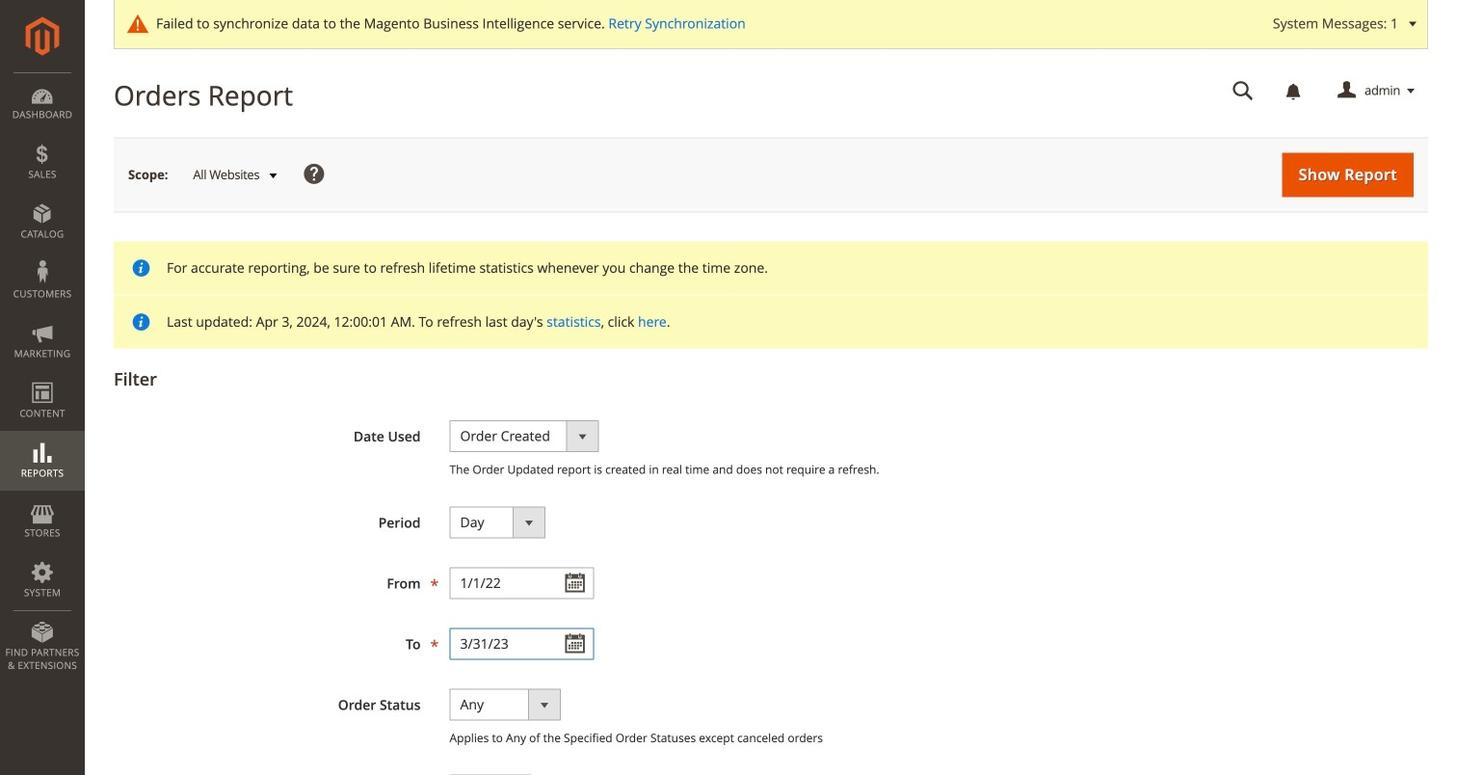 Task type: locate. For each thing, give the bounding box(es) containing it.
magento admin panel image
[[26, 16, 59, 56]]

None text field
[[1220, 74, 1268, 108]]

None text field
[[450, 567, 594, 599], [450, 628, 594, 660], [450, 567, 594, 599], [450, 628, 594, 660]]

menu bar
[[0, 72, 85, 682]]



